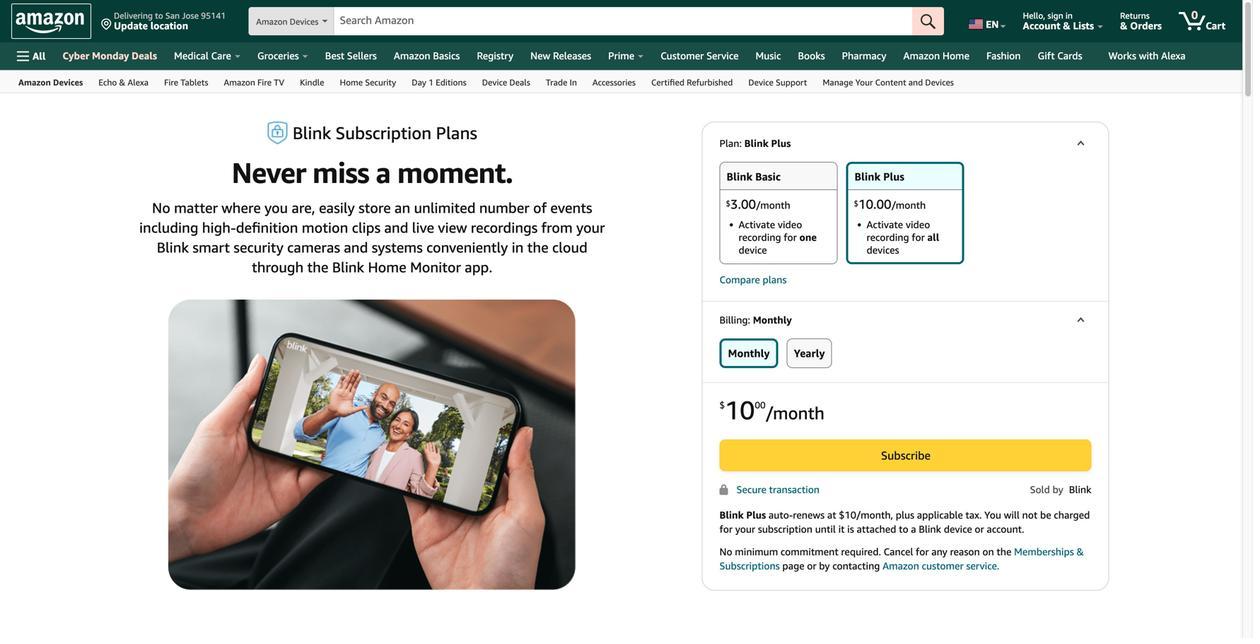 Task type: vqa. For each thing, say whether or not it's contained in the screenshot.
Feb
no



Task type: locate. For each thing, give the bounding box(es) containing it.
0 vertical spatial and
[[909, 77, 923, 87]]

for left the one
[[784, 232, 797, 243]]

0 vertical spatial in
[[1066, 11, 1073, 21]]

$ for 3.00
[[726, 199, 731, 208]]

1 horizontal spatial :
[[748, 315, 751, 326]]

1 horizontal spatial plus
[[772, 138, 791, 149]]

delivering
[[114, 11, 153, 21]]

0 vertical spatial no
[[152, 200, 170, 217]]

& right echo
[[119, 77, 125, 87]]

2 fire from the left
[[258, 77, 272, 87]]

home down systems
[[368, 259, 407, 276]]

kindle
[[300, 77, 324, 87]]

to left san
[[155, 11, 163, 21]]

no inside no matter where you are, easily store an unlimited number of events including high-definition motion clips and live view recordings from your blink smart security cameras and systems conveniently in the cloud through the blink home monitor app.
[[152, 200, 170, 217]]

1 vertical spatial alexa
[[128, 77, 149, 87]]

amazon up groceries
[[256, 17, 288, 27]]

your inside no matter where you are, easily store an unlimited number of events including high-definition motion clips and live view recordings from your blink smart security cameras and systems conveniently in the cloud through the blink home monitor app.
[[577, 219, 605, 236]]

smart
[[193, 239, 230, 256]]

customer
[[922, 561, 964, 572]]

0 vertical spatial to
[[155, 11, 163, 21]]

plus left auto-
[[747, 510, 766, 521]]

0 horizontal spatial by
[[820, 561, 830, 572]]

1 vertical spatial by
[[820, 561, 830, 572]]

for left the all
[[912, 232, 925, 243]]

1 horizontal spatial blink plus
[[855, 171, 905, 183]]

1 device from the left
[[482, 77, 507, 87]]

compare
[[720, 274, 760, 286]]

no up including
[[152, 200, 170, 217]]

trade
[[546, 77, 568, 87]]

2 horizontal spatial the
[[997, 547, 1012, 558]]

cloud
[[553, 239, 588, 256]]

applicable
[[918, 510, 964, 521]]

0 horizontal spatial device
[[482, 77, 507, 87]]

0 horizontal spatial video
[[778, 219, 803, 231]]

$ inside $ 3.00 /month
[[726, 199, 731, 208]]

video for 10.00
[[906, 219, 931, 231]]

1 vertical spatial amazon devices
[[18, 77, 83, 87]]

memberships & subscriptions link
[[720, 547, 1085, 572]]

best sellers
[[325, 50, 377, 62]]

device down tax.
[[944, 524, 973, 536]]

home down best sellers link
[[340, 77, 363, 87]]

1 horizontal spatial device
[[944, 524, 973, 536]]

2 recording from the left
[[867, 232, 910, 243]]

$10/month,
[[839, 510, 894, 521]]

1 horizontal spatial in
[[1066, 11, 1073, 21]]

recording inside activate video recording for one device
[[739, 232, 782, 243]]

deals down update
[[132, 50, 157, 62]]

or down tax.
[[975, 524, 985, 536]]

1 horizontal spatial recording
[[867, 232, 910, 243]]

& right memberships
[[1077, 547, 1085, 558]]

2 vertical spatial and
[[344, 239, 368, 256]]

all button
[[11, 42, 52, 70]]

lists
[[1074, 20, 1095, 31]]

to inside auto-renews at $10/month, plus applicable tax. you will not be charged for your subscription until it is attached to a blink device or account.
[[899, 524, 909, 536]]

account
[[1024, 20, 1061, 31]]

blink down secure
[[720, 510, 744, 521]]

cancel
[[884, 547, 914, 558]]

devices down amazon home link
[[926, 77, 954, 87]]

0 horizontal spatial device
[[739, 244, 767, 256]]

0 horizontal spatial devices
[[53, 77, 83, 87]]

00
[[755, 400, 766, 411]]

deals
[[132, 50, 157, 62], [510, 77, 531, 87]]

by down commitment
[[820, 561, 830, 572]]

1 horizontal spatial alexa
[[1162, 50, 1186, 62]]

& inside memberships & subscriptions
[[1077, 547, 1085, 558]]

in inside no matter where you are, easily store an unlimited number of events including high-definition motion clips and live view recordings from your blink smart security cameras and systems conveniently in the cloud through the blink home monitor app.
[[512, 239, 524, 256]]

device
[[482, 77, 507, 87], [749, 77, 774, 87]]

or down commitment
[[808, 561, 817, 572]]

0 horizontal spatial home
[[340, 77, 363, 87]]

blink up 3.00
[[727, 171, 753, 183]]

for inside activate video recording for one device
[[784, 232, 797, 243]]

all
[[33, 50, 46, 62]]

plans
[[763, 274, 787, 286]]

video inside activate video recording for one device
[[778, 219, 803, 231]]

fire tablets
[[164, 77, 208, 87]]

/month
[[756, 200, 791, 211], [892, 200, 926, 211], [766, 403, 825, 424]]

required.
[[842, 547, 882, 558]]

care
[[211, 50, 231, 62]]

monthly right billing
[[753, 315, 792, 326]]

orders
[[1131, 20, 1163, 31]]

1 vertical spatial home
[[340, 77, 363, 87]]

0 vertical spatial or
[[975, 524, 985, 536]]

1 horizontal spatial $
[[726, 199, 731, 208]]

0 horizontal spatial a
[[376, 156, 391, 190]]

certified
[[652, 77, 685, 87]]

: for plan
[[740, 138, 742, 149]]

None submit
[[913, 7, 945, 35]]

alexa inside 'link'
[[128, 77, 149, 87]]

fire left tablets
[[164, 77, 178, 87]]

0 vertical spatial alexa
[[1162, 50, 1186, 62]]

& for memberships
[[1077, 547, 1085, 558]]

2 horizontal spatial $
[[854, 199, 859, 208]]

video up the all
[[906, 219, 931, 231]]

2 video from the left
[[906, 219, 931, 231]]

plans
[[436, 123, 478, 143]]

1 vertical spatial and
[[384, 219, 409, 236]]

no up subscriptions
[[720, 547, 733, 558]]

devices up groceries link
[[290, 17, 319, 27]]

content
[[876, 77, 907, 87]]

or inside auto-renews at $10/month, plus applicable tax. you will not be charged for your subscription until it is attached to a blink device or account.
[[975, 524, 985, 536]]

tax.
[[966, 510, 982, 521]]

auto-
[[769, 510, 793, 521]]

fire left the tv
[[258, 77, 272, 87]]

deals inside device deals link
[[510, 77, 531, 87]]

1 vertical spatial deals
[[510, 77, 531, 87]]

0 horizontal spatial to
[[155, 11, 163, 21]]

0 horizontal spatial :
[[740, 138, 742, 149]]

1 vertical spatial no
[[720, 547, 733, 558]]

0 horizontal spatial the
[[307, 259, 329, 276]]

alexa right echo
[[128, 77, 149, 87]]

a up store at the left top of the page
[[376, 156, 391, 190]]

a
[[376, 156, 391, 190], [912, 524, 917, 536]]

1 horizontal spatial no
[[720, 547, 733, 558]]

1 horizontal spatial home
[[368, 259, 407, 276]]

0 vertical spatial home
[[943, 50, 970, 62]]

hello,
[[1024, 11, 1046, 21]]

/month right 10
[[766, 403, 825, 424]]

0 horizontal spatial recording
[[739, 232, 782, 243]]

billing
[[720, 315, 748, 326]]

alexa
[[1162, 50, 1186, 62], [128, 77, 149, 87]]

& inside 'link'
[[119, 77, 125, 87]]

sign
[[1048, 11, 1064, 21]]

tv
[[274, 77, 285, 87]]

1 recording from the left
[[739, 232, 782, 243]]

activate for 10.00
[[867, 219, 904, 231]]

is
[[848, 524, 855, 536]]

/month down basic
[[756, 200, 791, 211]]

blink right plan
[[745, 138, 769, 149]]

for
[[784, 232, 797, 243], [912, 232, 925, 243], [720, 524, 733, 536], [916, 547, 929, 558]]

where
[[222, 200, 261, 217]]

activate down $ 10.00 /month
[[867, 219, 904, 231]]

and up systems
[[384, 219, 409, 236]]

1 horizontal spatial video
[[906, 219, 931, 231]]

1 horizontal spatial your
[[736, 524, 756, 536]]

the down cameras
[[307, 259, 329, 276]]

: up blink basic on the right
[[740, 138, 742, 149]]

editions
[[436, 77, 467, 87]]

& left orders
[[1121, 20, 1128, 31]]

the down from
[[528, 239, 549, 256]]

0 vertical spatial deals
[[132, 50, 157, 62]]

1 horizontal spatial to
[[899, 524, 909, 536]]

activate down $ 3.00 /month
[[739, 219, 776, 231]]

gift
[[1038, 50, 1055, 62]]

1 horizontal spatial fire
[[258, 77, 272, 87]]

2 device from the left
[[749, 77, 774, 87]]

activate inside activate video recording for all devices
[[867, 219, 904, 231]]

plan
[[720, 138, 740, 149]]

1 vertical spatial monthly
[[728, 347, 770, 360]]

0 vertical spatial by
[[1053, 484, 1064, 496]]

device up compare plans
[[739, 244, 767, 256]]

number
[[480, 200, 530, 217]]

systems
[[372, 239, 423, 256]]

: up "monthly" button
[[748, 315, 751, 326]]

will
[[1004, 510, 1020, 521]]

plus
[[772, 138, 791, 149], [884, 171, 905, 183], [747, 510, 766, 521]]

devices
[[867, 244, 900, 256]]

0 vertical spatial a
[[376, 156, 391, 190]]

1 horizontal spatial a
[[912, 524, 917, 536]]

1 vertical spatial device
[[944, 524, 973, 536]]

in down recordings
[[512, 239, 524, 256]]

by right sold
[[1053, 484, 1064, 496]]

blink inside auto-renews at $10/month, plus applicable tax. you will not be charged for your subscription until it is attached to a blink device or account.
[[919, 524, 942, 536]]

blink right blink subscription plans image
[[293, 123, 331, 143]]

groceries link
[[249, 46, 317, 66]]

& left lists
[[1064, 20, 1071, 31]]

video
[[778, 219, 803, 231], [906, 219, 931, 231]]

to
[[155, 11, 163, 21], [899, 524, 909, 536]]

1 horizontal spatial activate
[[867, 219, 904, 231]]

0 horizontal spatial alexa
[[128, 77, 149, 87]]

and down clips
[[344, 239, 368, 256]]

releases
[[553, 50, 592, 62]]

never miss a moment.
[[232, 156, 513, 190]]

medical care link
[[166, 46, 249, 66]]

and
[[909, 77, 923, 87], [384, 219, 409, 236], [344, 239, 368, 256]]

1 vertical spatial blink plus
[[720, 510, 766, 521]]

amazon up "day"
[[394, 50, 431, 62]]

accessories
[[593, 77, 636, 87]]

device inside 'link'
[[749, 77, 774, 87]]

0 horizontal spatial deals
[[132, 50, 157, 62]]

in right sign
[[1066, 11, 1073, 21]]

cyber monday deals
[[63, 50, 157, 62]]

1 horizontal spatial amazon devices
[[256, 17, 319, 27]]

your up minimum
[[736, 524, 756, 536]]

activate for 3.00
[[739, 219, 776, 231]]

blink plus down secure
[[720, 510, 766, 521]]

plus up $ 10.00 /month
[[884, 171, 905, 183]]

amazon down all button
[[18, 77, 51, 87]]

1 vertical spatial in
[[512, 239, 524, 256]]

0 horizontal spatial your
[[577, 219, 605, 236]]

amazon image
[[16, 13, 84, 34]]

music
[[756, 50, 781, 62]]

$ inside $ 10.00 /month
[[854, 199, 859, 208]]

deals down registry link
[[510, 77, 531, 87]]

events
[[551, 200, 593, 217]]

device down registry link
[[482, 77, 507, 87]]

recording for 10.00
[[867, 232, 910, 243]]

accessories link
[[585, 71, 644, 93]]

video inside activate video recording for all devices
[[906, 219, 931, 231]]

from
[[542, 219, 573, 236]]

video up the one
[[778, 219, 803, 231]]

1 vertical spatial the
[[307, 259, 329, 276]]

until
[[816, 524, 836, 536]]

0 vertical spatial :
[[740, 138, 742, 149]]

miss
[[313, 156, 369, 190]]

blink plus up 10.00
[[855, 171, 905, 183]]

2 horizontal spatial plus
[[884, 171, 905, 183]]

and right content at the top right
[[909, 77, 923, 87]]

1 vertical spatial :
[[748, 315, 751, 326]]

the right on
[[997, 547, 1012, 558]]

device down music link
[[749, 77, 774, 87]]

0 vertical spatial device
[[739, 244, 767, 256]]

subscribe
[[882, 449, 931, 463]]

2 horizontal spatial devices
[[926, 77, 954, 87]]

devices down cyber
[[53, 77, 83, 87]]

kindle link
[[292, 71, 332, 93]]

amazon home link
[[895, 46, 979, 66]]

no
[[152, 200, 170, 217], [720, 547, 733, 558]]

/month for 10.00
[[892, 200, 926, 211]]

plus up basic
[[772, 138, 791, 149]]

0 horizontal spatial $
[[720, 400, 725, 411]]

amazon devices inside 'search box'
[[256, 17, 319, 27]]

books link
[[790, 46, 834, 66]]

/month for 3.00
[[756, 200, 791, 211]]

/month up activate video recording for all devices
[[892, 200, 926, 211]]

cyber
[[63, 50, 89, 62]]

$ for 10.00
[[854, 199, 859, 208]]

home down en 'link'
[[943, 50, 970, 62]]

you
[[265, 200, 288, 217]]

a down plus at the bottom
[[912, 524, 917, 536]]

for up subscriptions
[[720, 524, 733, 536]]

to down plus at the bottom
[[899, 524, 909, 536]]

new releases
[[531, 50, 592, 62]]

recording up devices
[[867, 232, 910, 243]]

1 horizontal spatial or
[[975, 524, 985, 536]]

alexa for works with alexa
[[1162, 50, 1186, 62]]

billing : monthly
[[720, 315, 792, 326]]

1 activate from the left
[[739, 219, 776, 231]]

1 vertical spatial a
[[912, 524, 917, 536]]

/month inside $ 10.00 /month
[[892, 200, 926, 211]]

fire
[[164, 77, 178, 87], [258, 77, 272, 87]]

none submit inside the amazon devices 'search box'
[[913, 7, 945, 35]]

0 horizontal spatial activate
[[739, 219, 776, 231]]

1 video from the left
[[778, 219, 803, 231]]

device inside auto-renews at $10/month, plus applicable tax. you will not be charged for your subscription until it is attached to a blink device or account.
[[944, 524, 973, 536]]

/month inside $ 10 00 /month
[[766, 403, 825, 424]]

0 horizontal spatial in
[[512, 239, 524, 256]]

1 horizontal spatial device
[[749, 77, 774, 87]]

tablets
[[181, 77, 208, 87]]

1 vertical spatial plus
[[884, 171, 905, 183]]

0 vertical spatial amazon devices
[[256, 17, 319, 27]]

video for 3.00
[[778, 219, 803, 231]]

0 horizontal spatial plus
[[747, 510, 766, 521]]

monthly button
[[720, 339, 779, 369]]

0 horizontal spatial no
[[152, 200, 170, 217]]

& inside returns & orders
[[1121, 20, 1128, 31]]

0 horizontal spatial amazon devices
[[18, 77, 83, 87]]

monthly down billing : monthly in the right of the page
[[728, 347, 770, 360]]

devices inside 'search box'
[[290, 17, 319, 27]]

all
[[928, 232, 940, 243]]

amazon down cancel
[[883, 561, 920, 572]]

recording inside activate video recording for all devices
[[867, 232, 910, 243]]

amazon fire tv link
[[216, 71, 292, 93]]

2 vertical spatial home
[[368, 259, 407, 276]]

amazon down care at the left of page
[[224, 77, 255, 87]]

0 vertical spatial your
[[577, 219, 605, 236]]

through
[[252, 259, 304, 276]]

blink subscription plans image
[[267, 122, 288, 144]]

1 horizontal spatial and
[[384, 219, 409, 236]]

1 vertical spatial your
[[736, 524, 756, 536]]

amazon devices up groceries link
[[256, 17, 319, 27]]

2 horizontal spatial home
[[943, 50, 970, 62]]

amazon devices down "all"
[[18, 77, 83, 87]]

$ inside $ 10 00 /month
[[720, 400, 725, 411]]

1 horizontal spatial devices
[[290, 17, 319, 27]]

0 horizontal spatial fire
[[164, 77, 178, 87]]

subscribe button
[[720, 440, 1092, 472]]

activate inside activate video recording for one device
[[739, 219, 776, 231]]

blink down applicable
[[919, 524, 942, 536]]

1 vertical spatial to
[[899, 524, 909, 536]]

2 activate from the left
[[867, 219, 904, 231]]

recording down $ 3.00 /month
[[739, 232, 782, 243]]

in
[[1066, 11, 1073, 21], [512, 239, 524, 256]]

1 vertical spatial or
[[808, 561, 817, 572]]

/month inside $ 3.00 /month
[[756, 200, 791, 211]]

2 horizontal spatial and
[[909, 77, 923, 87]]

view
[[438, 219, 467, 236]]

blink plus
[[855, 171, 905, 183], [720, 510, 766, 521]]

0 vertical spatial monthly
[[753, 315, 792, 326]]

alexa right with
[[1162, 50, 1186, 62]]

your down events
[[577, 219, 605, 236]]

1 horizontal spatial deals
[[510, 77, 531, 87]]

1 horizontal spatial by
[[1053, 484, 1064, 496]]

0 vertical spatial the
[[528, 239, 549, 256]]



Task type: describe. For each thing, give the bounding box(es) containing it.
gift cards
[[1038, 50, 1083, 62]]

an
[[395, 200, 411, 217]]

device deals link
[[475, 71, 538, 93]]

account.
[[987, 524, 1025, 536]]

for left any
[[916, 547, 929, 558]]

en
[[986, 18, 999, 30]]

any
[[932, 547, 948, 558]]

trade in link
[[538, 71, 585, 93]]

support
[[776, 77, 808, 87]]

registry link
[[469, 46, 522, 66]]

account & lists
[[1024, 20, 1095, 31]]

it
[[839, 524, 845, 536]]

device inside activate video recording for one device
[[739, 244, 767, 256]]

are,
[[292, 200, 315, 217]]

and inside 'link'
[[909, 77, 923, 87]]

customer
[[661, 50, 704, 62]]

device for device deals
[[482, 77, 507, 87]]

& for account
[[1064, 20, 1071, 31]]

day
[[412, 77, 427, 87]]

blink up 10.00
[[855, 171, 881, 183]]

certified refurbished link
[[644, 71, 741, 93]]

best
[[325, 50, 345, 62]]

$ 3.00 /month
[[726, 197, 791, 212]]

95141
[[201, 11, 226, 21]]

& for echo
[[119, 77, 125, 87]]

contacting
[[833, 561, 881, 572]]

amazon devices link
[[11, 71, 91, 93]]

blink down including
[[157, 239, 189, 256]]

secure transaction button
[[728, 483, 820, 497]]

2 vertical spatial the
[[997, 547, 1012, 558]]

subscription
[[336, 123, 432, 143]]

0 horizontal spatial and
[[344, 239, 368, 256]]

no matter where you are, easily store an unlimited number of events including high-definition motion clips and live view recordings from your blink smart security cameras and systems conveniently in the cloud through the blink home monitor app.
[[139, 200, 605, 276]]

day 1 editions
[[412, 77, 467, 87]]

never
[[232, 156, 306, 190]]

: for billing
[[748, 315, 751, 326]]

subscription
[[758, 524, 813, 536]]

fashion
[[987, 50, 1021, 62]]

1 horizontal spatial the
[[528, 239, 549, 256]]

devices inside 'link'
[[926, 77, 954, 87]]

in inside navigation navigation
[[1066, 11, 1073, 21]]

blink up charged
[[1070, 484, 1092, 496]]

blink subscription plans
[[288, 123, 478, 143]]

$ 10 00 /month
[[720, 395, 825, 426]]

for inside activate video recording for all devices
[[912, 232, 925, 243]]

page or by contacting amazon customer service.
[[780, 561, 1000, 572]]

prime link
[[600, 46, 653, 66]]

& for returns
[[1121, 20, 1128, 31]]

works with alexa
[[1109, 50, 1186, 62]]

home inside no matter where you are, easily store an unlimited number of events including high-definition motion clips and live view recordings from your blink smart security cameras and systems conveniently in the cloud through the blink home monitor app.
[[368, 259, 407, 276]]

service.
[[967, 561, 1000, 572]]

2 vertical spatial plus
[[747, 510, 766, 521]]

location
[[151, 20, 188, 31]]

0 vertical spatial blink plus
[[855, 171, 905, 183]]

to inside delivering to san jose 95141 update location
[[155, 11, 163, 21]]

0 horizontal spatial blink plus
[[720, 510, 766, 521]]

delivering to san jose 95141 update location
[[114, 11, 226, 31]]

san
[[165, 11, 180, 21]]

a inside auto-renews at $10/month, plus applicable tax. you will not be charged for your subscription until it is attached to a blink device or account.
[[912, 524, 917, 536]]

recordings
[[471, 219, 538, 236]]

0
[[1192, 8, 1199, 22]]

your inside auto-renews at $10/month, plus applicable tax. you will not be charged for your subscription until it is attached to a blink device or account.
[[736, 524, 756, 536]]

not
[[1023, 510, 1038, 521]]

yearly
[[794, 347, 825, 360]]

sellers
[[347, 50, 377, 62]]

activate video recording for all devices
[[867, 219, 940, 256]]

minimum
[[735, 547, 778, 558]]

Amazon Devices search field
[[249, 7, 945, 37]]

alexa for echo & alexa
[[128, 77, 149, 87]]

recording for 3.00
[[739, 232, 782, 243]]

1 fire from the left
[[164, 77, 178, 87]]

dropdown image
[[1078, 318, 1085, 323]]

dropdown image
[[1078, 141, 1085, 146]]

$ 10.00 /month
[[854, 197, 926, 212]]

blink down cameras
[[332, 259, 364, 276]]

amazon inside 'search box'
[[256, 17, 288, 27]]

moment.
[[397, 156, 513, 190]]

deals inside cyber monday deals link
[[132, 50, 157, 62]]

Search Amazon text field
[[334, 8, 913, 35]]

you
[[985, 510, 1002, 521]]

music link
[[748, 46, 790, 66]]

no for minimum
[[720, 547, 733, 558]]

secure
[[737, 484, 767, 496]]

matter
[[174, 200, 218, 217]]

en link
[[961, 4, 1013, 39]]

no for matter
[[152, 200, 170, 217]]

for inside auto-renews at $10/month, plus applicable tax. you will not be charged for your subscription until it is attached to a blink device or account.
[[720, 524, 733, 536]]

service
[[707, 50, 739, 62]]

1
[[429, 77, 434, 87]]

prime
[[609, 50, 635, 62]]

device for device support
[[749, 77, 774, 87]]

memberships & subscriptions
[[720, 547, 1085, 572]]

certified refurbished
[[652, 77, 733, 87]]

device support link
[[741, 71, 815, 93]]

0 vertical spatial plus
[[772, 138, 791, 149]]

page
[[783, 561, 805, 572]]

on
[[983, 547, 995, 558]]

groceries
[[258, 50, 299, 62]]

manage
[[823, 77, 854, 87]]

definition
[[236, 219, 298, 236]]

$ for 10
[[720, 400, 725, 411]]

fire tablets link
[[156, 71, 216, 93]]

home security
[[340, 77, 396, 87]]

amazon fire tv
[[224, 77, 285, 87]]

amazon up content at the top right
[[904, 50, 941, 62]]

monthly inside button
[[728, 347, 770, 360]]

unlimited
[[414, 200, 476, 217]]

day 1 editions link
[[404, 71, 475, 93]]

security
[[365, 77, 396, 87]]

blink basic
[[727, 171, 781, 183]]

gift cards link
[[1030, 46, 1101, 66]]

plan : blink plus
[[720, 138, 791, 149]]

echo & alexa
[[99, 77, 149, 87]]

your
[[856, 77, 873, 87]]

with
[[1140, 50, 1159, 62]]

medical care
[[174, 50, 231, 62]]

update
[[114, 20, 148, 31]]

navigation navigation
[[0, 0, 1254, 639]]

works
[[1109, 50, 1137, 62]]

echo & alexa link
[[91, 71, 156, 93]]

blink hero image image
[[169, 300, 576, 591]]

sold by blink
[[1031, 484, 1092, 496]]

0 horizontal spatial or
[[808, 561, 817, 572]]



